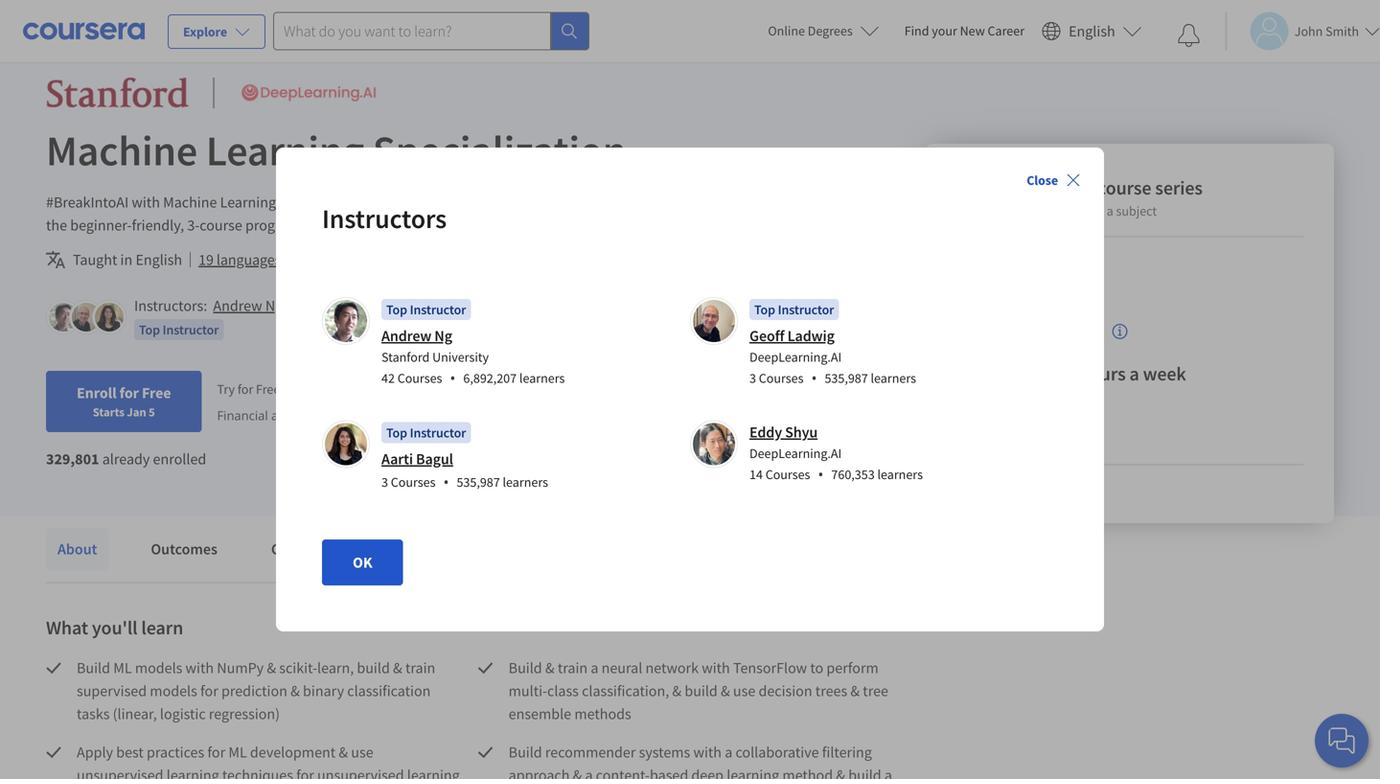 Task type: vqa. For each thing, say whether or not it's contained in the screenshot.
course
yes



Task type: describe. For each thing, give the bounding box(es) containing it.
best
[[116, 743, 144, 762]]

+3
[[288, 298, 302, 315]]

a down recommender
[[585, 766, 593, 779]]

find your new career link
[[895, 19, 1034, 43]]

courses inside top instructor andrew ng stanford university 42 courses • 6,892,207 learners
[[397, 369, 442, 387]]

trial
[[511, 380, 533, 398]]

deeplearning.ai image
[[238, 76, 381, 110]]

numpy
[[217, 658, 264, 678]]

enroll inside try for free: enroll to start your 7-day full access free trial financial aid available
[[286, 380, 319, 398]]

with inside build ml models with numpy & scikit-learn, build & train supervised models for prediction & binary classification tasks (linear, logistic regression)
[[186, 658, 214, 678]]

outcomes
[[151, 540, 217, 559]]

0 horizontal spatial in
[[120, 250, 133, 269]]

class
[[547, 681, 579, 701]]

0 vertical spatial learning
[[206, 124, 364, 177]]

learners inside eddy shyu deeplearning.ai 14 courses • 760,353 learners
[[877, 466, 923, 483]]

ml inside 'apply best practices for ml development & use unsupervised learning techniques for unsupervised learnin'
[[228, 743, 247, 762]]

full
[[427, 380, 445, 398]]

knowledge
[[1029, 202, 1090, 219]]

1 horizontal spatial geoff ladwig image
[[693, 300, 735, 342]]

760,353
[[831, 466, 875, 483]]

top down the instructors:
[[139, 321, 160, 338]]

deeplearning.ai inside eddy shyu deeplearning.ai 14 courses • 760,353 learners
[[750, 445, 842, 462]]

7-
[[393, 380, 403, 398]]

based
[[650, 766, 688, 779]]

in-
[[978, 202, 993, 219]]

& down scikit-
[[291, 681, 300, 701]]

about
[[58, 540, 97, 559]]

train inside "build & train a neural network with tensorflow to perform multi-class classification, & build & use decision trees & tree ensemble methods"
[[558, 658, 588, 678]]

ng inside top instructor andrew ng stanford university 42 courses • 6,892,207 learners
[[434, 326, 452, 346]]

& up classification
[[393, 658, 402, 678]]

experience
[[1044, 323, 1105, 341]]

top instructor andrew ng stanford university 42 courses • 6,892,207 learners
[[381, 301, 565, 388]]

course inside #breakintoai with machine learning specialization. master fundamental ai concepts and develop practical machine learning skills in the beginner-friendly, 3-course program by ai visionary andrew ng
[[200, 216, 242, 235]]

tree
[[863, 681, 888, 701]]

taught in english
[[73, 250, 182, 269]]

hours
[[1079, 362, 1126, 386]]

0 vertical spatial models
[[135, 658, 182, 678]]

apply best practices for ml development & use unsupervised learning techniques for unsupervised learnin
[[77, 743, 463, 779]]

geoff ladwig link
[[750, 326, 835, 346]]

learn
[[141, 616, 183, 640]]

build for build & train a neural network with tensorflow to perform multi-class classification, & build & use decision trees & tree ensemble methods
[[509, 658, 542, 678]]

in inside #breakintoai with machine learning specialization. master fundamental ai concepts and develop practical machine learning skills in the beginner-friendly, 3-course program by ai visionary andrew ng
[[874, 193, 886, 212]]

for inside enroll for free starts jan 5
[[119, 383, 139, 403]]

you'll
[[92, 616, 138, 640]]

beginner-
[[70, 216, 132, 235]]

specialization inside 'specialization - 3 course series get in-depth knowledge of a subject'
[[956, 176, 1070, 200]]

ladwig
[[787, 326, 835, 346]]

eddy
[[750, 423, 782, 442]]

tasks
[[77, 704, 110, 724]]

machine
[[724, 193, 780, 212]]

recommender
[[545, 743, 636, 762]]

a inside "build & train a neural network with tensorflow to perform multi-class classification, & build & use decision trees & tree ensemble methods"
[[591, 658, 598, 678]]

& down 'network'
[[672, 681, 682, 701]]

3 inside 'specialization - 3 course series get in-depth knowledge of a subject'
[[1084, 176, 1094, 200]]

a left collaborative
[[725, 743, 733, 762]]

by
[[303, 216, 319, 235]]

learn,
[[317, 658, 354, 678]]

free
[[142, 383, 171, 403]]

week
[[1143, 362, 1186, 386]]

collaborative
[[736, 743, 819, 762]]

of
[[1093, 202, 1104, 219]]

courses inside top instructor geoff ladwig deeplearning.ai 3 courses • 535,987 learners
[[759, 369, 804, 387]]

enrolled
[[153, 450, 206, 469]]

andrew inside #breakintoai with machine learning specialization. master fundamental ai concepts and develop practical machine learning skills in the beginner-friendly, 3-course program by ai visionary andrew ng
[[399, 216, 448, 235]]

course inside 'specialization - 3 course series get in-depth knowledge of a subject'
[[1097, 176, 1152, 200]]

jan
[[127, 404, 146, 420]]

show notifications image
[[1178, 24, 1201, 47]]

1 vertical spatial andrew ng link
[[381, 326, 452, 346]]

& down "filtering"
[[836, 766, 845, 779]]

build for build ml models with numpy & scikit-learn, build & train supervised models for prediction & binary classification tasks (linear, logistic regression)
[[77, 658, 110, 678]]

your inside try for free: enroll to start your 7-day full access free trial financial aid available
[[364, 380, 390, 398]]

binary
[[303, 681, 344, 701]]

1 horizontal spatial aarti bagul image
[[325, 423, 367, 465]]

instructors: andrew ng +3 more
[[134, 296, 335, 315]]

perform
[[827, 658, 879, 678]]

neural
[[602, 658, 642, 678]]

skills
[[839, 193, 871, 212]]

0 horizontal spatial andrew ng link
[[213, 296, 283, 315]]

find
[[905, 22, 929, 39]]

19 languages available
[[199, 250, 341, 269]]

at
[[1036, 362, 1052, 386]]

filtering
[[822, 743, 872, 762]]

329,801 already enrolled
[[46, 450, 206, 469]]

visionary
[[338, 216, 396, 235]]

testimonials link
[[366, 528, 472, 570]]

get
[[956, 202, 975, 219]]

specialization.
[[279, 193, 373, 212]]

535,987 inside top instructor aarti bagul 3 courses • 535,987 learners
[[457, 473, 500, 491]]

master
[[376, 193, 419, 212]]

with inside #breakintoai with machine learning specialization. master fundamental ai concepts and develop practical machine learning skills in the beginner-friendly, 3-course program by ai visionary andrew ng
[[132, 193, 160, 212]]

start
[[336, 380, 362, 398]]

1 vertical spatial models
[[150, 681, 197, 701]]

recommended
[[956, 323, 1041, 341]]

approach
[[509, 766, 570, 779]]

coursera image
[[23, 16, 145, 46]]

more
[[305, 298, 335, 315]]

courses left ok
[[271, 540, 324, 559]]

0 horizontal spatial english
[[136, 250, 182, 269]]

a inside 'specialization - 3 course series get in-depth knowledge of a subject'
[[1107, 202, 1114, 219]]

scikit-
[[279, 658, 317, 678]]

information about difficulty level pre-requisites. image
[[1112, 324, 1128, 339]]

about link
[[46, 528, 109, 570]]

with inside "build & train a neural network with tensorflow to perform multi-class classification, & build & use decision trees & tree ensemble methods"
[[702, 658, 730, 678]]

testimonials
[[377, 540, 461, 559]]

& down recommender
[[573, 766, 582, 779]]

day
[[403, 380, 424, 398]]

andrew inside top instructor andrew ng stanford university 42 courses • 6,892,207 learners
[[381, 326, 432, 346]]

free
[[486, 380, 508, 398]]

courses inside top instructor aarti bagul 3 courses • 535,987 learners
[[391, 473, 436, 491]]

ensemble
[[509, 704, 571, 724]]

build recommender systems with a collaborative filtering approach & a content-based deep learning method & build 
[[509, 743, 895, 779]]

practical
[[666, 193, 721, 212]]

0 horizontal spatial aarti bagul image
[[95, 303, 124, 332]]

starts
[[93, 404, 124, 420]]

train inside build ml models with numpy & scikit-learn, build & train supervised models for prediction & binary classification tasks (linear, logistic regression)
[[405, 658, 435, 678]]

• inside top instructor geoff ladwig deeplearning.ai 3 courses • 535,987 learners
[[811, 368, 817, 388]]

10
[[1056, 362, 1075, 386]]

logistic
[[160, 704, 206, 724]]

supervised
[[77, 681, 147, 701]]

5
[[149, 404, 155, 420]]

recommended experience
[[956, 323, 1105, 341]]

outcomes link
[[139, 528, 229, 570]]

enroll for free starts jan 5
[[77, 383, 171, 420]]

instructors dialog
[[276, 148, 1104, 632]]

a left week
[[1130, 362, 1139, 386]]

new
[[960, 22, 985, 39]]

0 vertical spatial ai
[[508, 193, 520, 212]]

classification,
[[582, 681, 669, 701]]

aid
[[271, 407, 289, 424]]

to inside "build & train a neural network with tensorflow to perform multi-class classification, & build & use decision trees & tree ensemble methods"
[[810, 658, 824, 678]]

financial aid available button
[[217, 407, 343, 424]]

available inside try for free: enroll to start your 7-day full access free trial financial aid available
[[292, 407, 343, 424]]

learners inside top instructor aarti bagul 3 courses • 535,987 learners
[[503, 473, 548, 491]]

techniques
[[222, 766, 293, 779]]



Task type: locate. For each thing, give the bounding box(es) containing it.
build up approach
[[509, 743, 542, 762]]

0 vertical spatial aarti bagul image
[[95, 303, 124, 332]]

close
[[1027, 172, 1058, 189]]

unsupervised down development
[[317, 766, 404, 779]]

available right aid
[[292, 407, 343, 424]]

1 vertical spatial build
[[685, 681, 718, 701]]

with up deep
[[693, 743, 722, 762]]

aarti bagul image
[[95, 303, 124, 332], [325, 423, 367, 465]]

0 vertical spatial english
[[1069, 22, 1115, 41]]

1 horizontal spatial 3
[[750, 369, 756, 387]]

train up class
[[558, 658, 588, 678]]

stanford
[[381, 348, 430, 366]]

535,987 down ladwig
[[825, 369, 868, 387]]

• inside eddy shyu deeplearning.ai 14 courses • 760,353 learners
[[818, 464, 824, 485]]

use down classification
[[351, 743, 373, 762]]

content-
[[596, 766, 650, 779]]

your
[[932, 22, 957, 39], [364, 380, 390, 398]]

learning inside 'apply best practices for ml development & use unsupervised learning techniques for unsupervised learnin'
[[167, 766, 219, 779]]

0 vertical spatial andrew ng link
[[213, 296, 283, 315]]

build inside build ml models with numpy & scikit-learn, build & train supervised models for prediction & binary classification tasks (linear, logistic regression)
[[357, 658, 390, 678]]

geoff
[[750, 326, 785, 346]]

andrew up stanford
[[381, 326, 432, 346]]

3 right -
[[1084, 176, 1094, 200]]

& left decision
[[721, 681, 730, 701]]

1 vertical spatial aarti bagul image
[[325, 423, 367, 465]]

development
[[250, 743, 336, 762]]

#breakintoai
[[46, 193, 129, 212]]

with left numpy
[[186, 658, 214, 678]]

to up 'trees'
[[810, 658, 824, 678]]

2 vertical spatial 3
[[381, 473, 388, 491]]

series
[[1155, 176, 1203, 200]]

1 horizontal spatial 535,987
[[825, 369, 868, 387]]

learners left 2
[[871, 369, 916, 387]]

eddy shyu image
[[693, 423, 735, 465]]

courses link
[[260, 528, 335, 570]]

1 horizontal spatial learning
[[727, 766, 779, 779]]

use down tensorflow in the bottom right of the page
[[733, 681, 756, 701]]

eddy shyu link
[[750, 423, 818, 442]]

instructor for 42
[[410, 301, 466, 318]]

build down "filtering"
[[848, 766, 881, 779]]

1 horizontal spatial ml
[[228, 743, 247, 762]]

instructor
[[410, 301, 466, 318], [778, 301, 834, 318], [163, 321, 219, 338], [410, 424, 466, 441]]

build ml models with numpy & scikit-learn, build & train supervised models for prediction & binary classification tasks (linear, logistic regression)
[[77, 658, 439, 724]]

instructor inside top instructor andrew ng stanford university 42 courses • 6,892,207 learners
[[410, 301, 466, 318]]

0 vertical spatial to
[[322, 380, 334, 398]]

0 horizontal spatial 535,987
[[457, 473, 500, 491]]

english inside button
[[1069, 22, 1115, 41]]

method
[[782, 766, 833, 779]]

2
[[956, 362, 966, 386]]

1 horizontal spatial ai
[[508, 193, 520, 212]]

access
[[447, 380, 484, 398]]

1 unsupervised from the left
[[77, 766, 163, 779]]

• right full
[[450, 368, 456, 388]]

unsupervised down best on the bottom of the page
[[77, 766, 163, 779]]

english down friendly,
[[136, 250, 182, 269]]

with right 'network'
[[702, 658, 730, 678]]

for up jan
[[119, 383, 139, 403]]

1 vertical spatial ai
[[322, 216, 335, 235]]

models down learn
[[135, 658, 182, 678]]

learners
[[519, 369, 565, 387], [871, 369, 916, 387], [877, 466, 923, 483], [503, 473, 548, 491]]

build inside build recommender systems with a collaborative filtering approach & a content-based deep learning method & build
[[509, 743, 542, 762]]

enroll
[[286, 380, 319, 398], [77, 383, 117, 403]]

a left neural
[[591, 658, 598, 678]]

your right the find
[[932, 22, 957, 39]]

2 vertical spatial build
[[848, 766, 881, 779]]

courses down aarti bagul link
[[391, 473, 436, 491]]

learning left skills
[[783, 193, 836, 212]]

university
[[432, 348, 489, 366]]

english button
[[1034, 0, 1150, 62]]

learners inside top instructor geoff ladwig deeplearning.ai 3 courses • 535,987 learners
[[871, 369, 916, 387]]

andrew ng link up stanford
[[381, 326, 452, 346]]

1 horizontal spatial your
[[932, 22, 957, 39]]

available inside button
[[284, 250, 341, 269]]

• inside top instructor aarti bagul 3 courses • 535,987 learners
[[443, 472, 449, 492]]

courses inside eddy shyu deeplearning.ai 14 courses • 760,353 learners
[[766, 466, 810, 483]]

train up classification
[[405, 658, 435, 678]]

0 horizontal spatial build
[[357, 658, 390, 678]]

learning down collaborative
[[727, 766, 779, 779]]

languages
[[217, 250, 281, 269]]

0 horizontal spatial 3
[[381, 473, 388, 491]]

english right career
[[1069, 22, 1115, 41]]

0 horizontal spatial specialization
[[373, 124, 626, 177]]

use inside 'apply best practices for ml development & use unsupervised learning techniques for unsupervised learnin'
[[351, 743, 373, 762]]

learning for #breakintoai with machine learning specialization. master fundamental ai concepts and develop practical machine learning skills in the beginner-friendly, 3-course program by ai visionary andrew ng
[[783, 193, 836, 212]]

• inside top instructor andrew ng stanford university 42 courses • 6,892,207 learners
[[450, 368, 456, 388]]

1 vertical spatial andrew
[[213, 296, 262, 315]]

& left scikit-
[[267, 658, 276, 678]]

0 horizontal spatial use
[[351, 743, 373, 762]]

2 unsupervised from the left
[[317, 766, 404, 779]]

models
[[135, 658, 182, 678], [150, 681, 197, 701]]

systems
[[639, 743, 690, 762]]

available down "by"
[[284, 250, 341, 269]]

top up aarti
[[386, 424, 407, 441]]

1 train from the left
[[405, 658, 435, 678]]

for up logistic at the left bottom of the page
[[200, 681, 218, 701]]

deeplearning.ai down shyu
[[750, 445, 842, 462]]

ml inside build ml models with numpy & scikit-learn, build & train supervised models for prediction & binary classification tasks (linear, logistic regression)
[[113, 658, 132, 678]]

aarti bagul image left aarti
[[325, 423, 367, 465]]

learners down trial
[[503, 473, 548, 491]]

0 vertical spatial ml
[[113, 658, 132, 678]]

0 horizontal spatial enroll
[[77, 383, 117, 403]]

use inside "build & train a neural network with tensorflow to perform multi-class classification, & build & use decision trees & tree ensemble methods"
[[733, 681, 756, 701]]

specialization up "fundamental"
[[373, 124, 626, 177]]

train
[[405, 658, 435, 678], [558, 658, 588, 678]]

0 vertical spatial 3
[[1084, 176, 1094, 200]]

535,987 up testimonials
[[457, 473, 500, 491]]

build for build recommender systems with a collaborative filtering approach & a content-based deep learning method & build 
[[509, 743, 542, 762]]

build inside build recommender systems with a collaborative filtering approach & a content-based deep learning method & build
[[848, 766, 881, 779]]

enroll inside enroll for free starts jan 5
[[77, 383, 117, 403]]

3-
[[187, 216, 200, 235]]

3 down geoff
[[750, 369, 756, 387]]

0 vertical spatial course
[[1097, 176, 1152, 200]]

19 languages available button
[[199, 248, 341, 271]]

geoff ladwig image left geoff
[[693, 300, 735, 342]]

eddy shyu deeplearning.ai 14 courses • 760,353 learners
[[750, 423, 923, 485]]

learning inside build recommender systems with a collaborative filtering approach & a content-based deep learning method & build
[[727, 766, 779, 779]]

1 vertical spatial machine
[[163, 193, 217, 212]]

+3 more button
[[288, 297, 335, 316]]

top for courses
[[754, 301, 775, 318]]

0 horizontal spatial unsupervised
[[77, 766, 163, 779]]

1 horizontal spatial enroll
[[286, 380, 319, 398]]

with up friendly,
[[132, 193, 160, 212]]

1 horizontal spatial build
[[685, 681, 718, 701]]

stanford university image
[[46, 76, 190, 110]]

for down development
[[296, 766, 314, 779]]

course up subject
[[1097, 176, 1152, 200]]

top for •
[[386, 424, 407, 441]]

build up classification
[[357, 658, 390, 678]]

a
[[1107, 202, 1114, 219], [1130, 362, 1139, 386], [591, 658, 598, 678], [725, 743, 733, 762], [585, 766, 593, 779]]

subject
[[1116, 202, 1157, 219]]

ng down "fundamental"
[[451, 216, 469, 235]]

instructor up "bagul"
[[410, 424, 466, 441]]

use
[[733, 681, 756, 701], [351, 743, 373, 762]]

1 vertical spatial course
[[200, 216, 242, 235]]

ai left concepts
[[508, 193, 520, 212]]

build up supervised
[[77, 658, 110, 678]]

0 horizontal spatial course
[[200, 216, 242, 235]]

& inside 'apply best practices for ml development & use unsupervised learning techniques for unsupervised learnin'
[[339, 743, 348, 762]]

top up geoff
[[754, 301, 775, 318]]

1 vertical spatial deeplearning.ai
[[750, 445, 842, 462]]

deeplearning.ai
[[750, 348, 842, 366], [750, 445, 842, 462]]

andrew ng image
[[49, 303, 78, 332]]

build inside build ml models with numpy & scikit-learn, build & train supervised models for prediction & binary classification tasks (linear, logistic regression)
[[77, 658, 110, 678]]

enroll up "starts"
[[77, 383, 117, 403]]

top inside top instructor andrew ng stanford university 42 courses • 6,892,207 learners
[[386, 301, 407, 318]]

instructor for courses
[[778, 301, 834, 318]]

ng up university
[[434, 326, 452, 346]]

1 vertical spatial ng
[[265, 296, 283, 315]]

aarti
[[381, 450, 413, 469]]

andrew ng image
[[325, 300, 367, 342]]

• left 760,353
[[818, 464, 824, 485]]

535,987 inside top instructor geoff ladwig deeplearning.ai 3 courses • 535,987 learners
[[825, 369, 868, 387]]

1 vertical spatial use
[[351, 743, 373, 762]]

3 down aarti
[[381, 473, 388, 491]]

2 deeplearning.ai from the top
[[750, 445, 842, 462]]

1 horizontal spatial to
[[810, 658, 824, 678]]

& right development
[[339, 743, 348, 762]]

in right taught
[[120, 250, 133, 269]]

& left the tree
[[851, 681, 860, 701]]

& up class
[[545, 658, 555, 678]]

1 horizontal spatial andrew ng link
[[381, 326, 452, 346]]

for
[[238, 380, 253, 398], [119, 383, 139, 403], [200, 681, 218, 701], [207, 743, 225, 762], [296, 766, 314, 779]]

1 horizontal spatial use
[[733, 681, 756, 701]]

0 vertical spatial deeplearning.ai
[[750, 348, 842, 366]]

learning inside #breakintoai with machine learning specialization. master fundamental ai concepts and develop practical machine learning skills in the beginner-friendly, 3-course program by ai visionary andrew ng
[[220, 193, 276, 212]]

build down 'network'
[[685, 681, 718, 701]]

ng inside #breakintoai with machine learning specialization. master fundamental ai concepts and develop practical machine learning skills in the beginner-friendly, 3-course program by ai visionary andrew ng
[[451, 216, 469, 235]]

0 horizontal spatial your
[[364, 380, 390, 398]]

top for 42
[[386, 301, 407, 318]]

to left start
[[322, 380, 334, 398]]

with inside build recommender systems with a collaborative filtering approach & a content-based deep learning method & build
[[693, 743, 722, 762]]

#breakintoai with machine learning specialization. master fundamental ai concepts and develop practical machine learning skills in the beginner-friendly, 3-course program by ai visionary andrew ng
[[46, 193, 886, 235]]

0 vertical spatial use
[[733, 681, 756, 701]]

learners right the free
[[519, 369, 565, 387]]

career
[[988, 22, 1025, 39]]

what
[[46, 616, 88, 640]]

courses right 14
[[766, 466, 810, 483]]

concepts
[[523, 193, 580, 212]]

top instructor geoff ladwig deeplearning.ai 3 courses • 535,987 learners
[[750, 301, 916, 388]]

42
[[381, 369, 395, 387]]

1 vertical spatial ml
[[228, 743, 247, 762]]

None search field
[[273, 12, 589, 50]]

for inside build ml models with numpy & scikit-learn, build & train supervised models for prediction & binary classification tasks (linear, logistic regression)
[[200, 681, 218, 701]]

machine up 3-
[[163, 193, 217, 212]]

learners inside top instructor andrew ng stanford university 42 courses • 6,892,207 learners
[[519, 369, 565, 387]]

learners right 760,353
[[877, 466, 923, 483]]

methods
[[574, 704, 631, 724]]

ok button
[[322, 540, 403, 586]]

learning up the program in the left of the page
[[220, 193, 276, 212]]

machine inside #breakintoai with machine learning specialization. master fundamental ai concepts and develop practical machine learning skills in the beginner-friendly, 3-course program by ai visionary andrew ng
[[163, 193, 217, 212]]

0 vertical spatial in
[[874, 193, 886, 212]]

your left 7-
[[364, 380, 390, 398]]

program
[[245, 216, 300, 235]]

0 vertical spatial available
[[284, 250, 341, 269]]

instructor up ladwig
[[778, 301, 834, 318]]

2 horizontal spatial 3
[[1084, 176, 1094, 200]]

course up the 19
[[200, 216, 242, 235]]

multi-
[[509, 681, 547, 701]]

• down "bagul"
[[443, 472, 449, 492]]

to inside try for free: enroll to start your 7-day full access free trial financial aid available
[[322, 380, 334, 398]]

for right try
[[238, 380, 253, 398]]

ai right "by"
[[322, 216, 335, 235]]

0 vertical spatial 535,987
[[825, 369, 868, 387]]

1 deeplearning.ai from the top
[[750, 348, 842, 366]]

machine learning specialization
[[46, 124, 626, 177]]

chat with us image
[[1327, 726, 1357, 756]]

1 horizontal spatial english
[[1069, 22, 1115, 41]]

the
[[46, 216, 67, 235]]

unsupervised
[[77, 766, 163, 779], [317, 766, 404, 779]]

geoff ladwig image down taught
[[72, 303, 101, 332]]

1 vertical spatial learning
[[220, 193, 276, 212]]

1 horizontal spatial train
[[558, 658, 588, 678]]

already
[[102, 450, 150, 469]]

ng left +3
[[265, 296, 283, 315]]

0 horizontal spatial ml
[[113, 658, 132, 678]]

top
[[386, 301, 407, 318], [754, 301, 775, 318], [139, 321, 160, 338], [386, 424, 407, 441]]

0 vertical spatial machine
[[46, 124, 198, 177]]

learning inside #breakintoai with machine learning specialization. master fundamental ai concepts and develop practical machine learning skills in the beginner-friendly, 3-course program by ai visionary andrew ng
[[783, 193, 836, 212]]

0 vertical spatial andrew
[[399, 216, 448, 235]]

0 vertical spatial your
[[932, 22, 957, 39]]

try
[[217, 380, 235, 398]]

tensorflow
[[733, 658, 807, 678]]

build up the multi- at bottom
[[509, 658, 542, 678]]

329,801
[[46, 450, 99, 469]]

deep
[[691, 766, 724, 779]]

ai
[[508, 193, 520, 212], [322, 216, 335, 235]]

andrew down languages
[[213, 296, 262, 315]]

• down ladwig
[[811, 368, 817, 388]]

instructor inside top instructor geoff ladwig deeplearning.ai 3 courses • 535,987 learners
[[778, 301, 834, 318]]

1 horizontal spatial course
[[1097, 176, 1152, 200]]

try for free: enroll to start your 7-day full access free trial financial aid available
[[217, 380, 533, 424]]

fundamental
[[422, 193, 504, 212]]

deeplearning.ai down geoff ladwig link
[[750, 348, 842, 366]]

instructor inside top instructor aarti bagul 3 courses • 535,987 learners
[[410, 424, 466, 441]]

2 horizontal spatial build
[[848, 766, 881, 779]]

enroll right free:
[[286, 380, 319, 398]]

build inside "build & train a neural network with tensorflow to perform multi-class classification, & build & use decision trees & tree ensemble methods"
[[685, 681, 718, 701]]

3 inside top instructor aarti bagul 3 courses • 535,987 learners
[[381, 473, 388, 491]]

top up stanford
[[386, 301, 407, 318]]

instructor down the instructors:
[[163, 321, 219, 338]]

0 horizontal spatial geoff ladwig image
[[72, 303, 101, 332]]

top inside top instructor aarti bagul 3 courses • 535,987 learners
[[386, 424, 407, 441]]

1 horizontal spatial in
[[874, 193, 886, 212]]

1 horizontal spatial specialization
[[956, 176, 1070, 200]]

aarti bagul link
[[381, 450, 453, 469]]

0 horizontal spatial ai
[[322, 216, 335, 235]]

learning for build recommender systems with a collaborative filtering approach & a content-based deep learning method & build 
[[727, 766, 779, 779]]

0 horizontal spatial train
[[405, 658, 435, 678]]

1 horizontal spatial unsupervised
[[317, 766, 404, 779]]

top inside top instructor geoff ladwig deeplearning.ai 3 courses • 535,987 learners
[[754, 301, 775, 318]]

classification
[[347, 681, 431, 701]]

2 months at 10 hours a week
[[956, 362, 1186, 386]]

for right practices
[[207, 743, 225, 762]]

3 inside top instructor geoff ladwig deeplearning.ai 3 courses • 535,987 learners
[[750, 369, 756, 387]]

build inside "build & train a neural network with tensorflow to perform multi-class classification, & build & use decision trees & tree ensemble methods"
[[509, 658, 542, 678]]

decision
[[759, 681, 812, 701]]

1 vertical spatial available
[[292, 407, 343, 424]]

friendly,
[[132, 216, 184, 235]]

learning down 'deeplearning.ai' image
[[206, 124, 364, 177]]

courses down stanford
[[397, 369, 442, 387]]

in right skills
[[874, 193, 886, 212]]

instructors:
[[134, 296, 207, 315]]

-
[[1074, 176, 1080, 200]]

2 vertical spatial andrew
[[381, 326, 432, 346]]

for inside try for free: enroll to start your 7-day full access free trial financial aid available
[[238, 380, 253, 398]]

19
[[199, 250, 214, 269]]

2 horizontal spatial learning
[[783, 193, 836, 212]]

instructor for •
[[410, 424, 466, 441]]

andrew ng link down languages
[[213, 296, 283, 315]]

1 vertical spatial in
[[120, 250, 133, 269]]

bagul
[[416, 450, 453, 469]]

2 train from the left
[[558, 658, 588, 678]]

andrew down master
[[399, 216, 448, 235]]

models up logistic at the left bottom of the page
[[150, 681, 197, 701]]

0 horizontal spatial to
[[322, 380, 334, 398]]

2 vertical spatial ng
[[434, 326, 452, 346]]

a right of
[[1107, 202, 1114, 219]]

ml up techniques
[[228, 743, 247, 762]]

courses down geoff ladwig link
[[759, 369, 804, 387]]

0 vertical spatial ng
[[451, 216, 469, 235]]

0 horizontal spatial learning
[[167, 766, 219, 779]]

deeplearning.ai inside top instructor geoff ladwig deeplearning.ai 3 courses • 535,987 learners
[[750, 348, 842, 366]]

1 vertical spatial 3
[[750, 369, 756, 387]]

1 vertical spatial 535,987
[[457, 473, 500, 491]]

1 vertical spatial english
[[136, 250, 182, 269]]

geoff ladwig image
[[693, 300, 735, 342], [72, 303, 101, 332]]

0 vertical spatial build
[[357, 658, 390, 678]]

learning down practices
[[167, 766, 219, 779]]

1 vertical spatial to
[[810, 658, 824, 678]]

prediction
[[221, 681, 287, 701]]

1 vertical spatial your
[[364, 380, 390, 398]]

machine down stanford university image
[[46, 124, 198, 177]]



